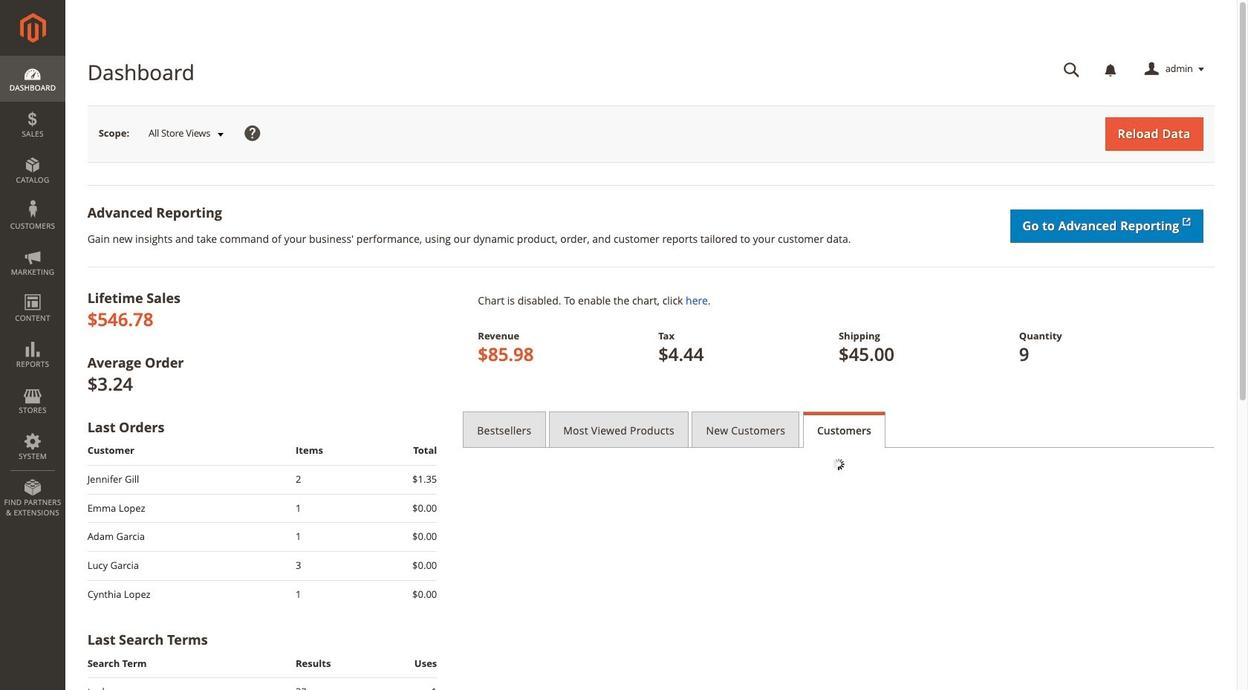 Task type: describe. For each thing, give the bounding box(es) containing it.
magento admin panel image
[[20, 13, 46, 43]]



Task type: locate. For each thing, give the bounding box(es) containing it.
tab panel
[[463, 447, 1215, 481]]

tab list
[[463, 412, 1215, 448]]

None text field
[[1053, 56, 1090, 82]]

menu bar
[[0, 56, 65, 525]]



